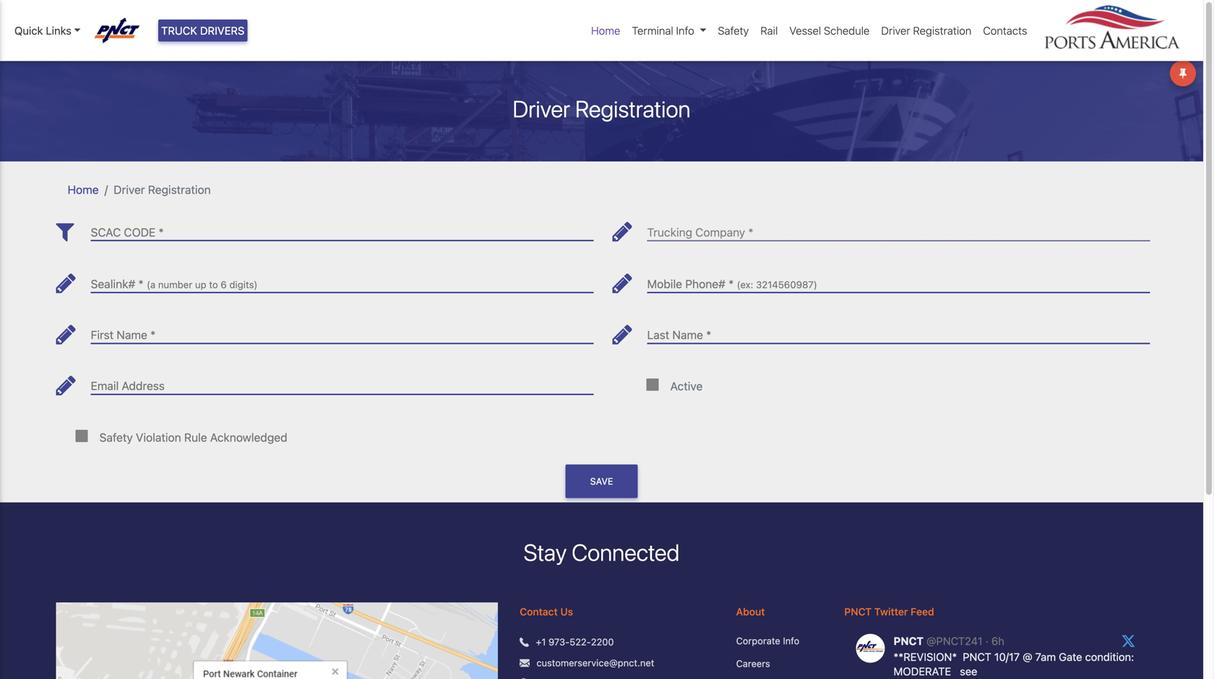 Task type: describe. For each thing, give the bounding box(es) containing it.
connected
[[572, 539, 680, 566]]

twitter
[[875, 606, 908, 618]]

customerservice@pnct.net
[[537, 658, 655, 669]]

mobile phone# * (ex: 3214560987)
[[647, 277, 818, 291]]

1 horizontal spatial home link
[[586, 17, 626, 44]]

973-
[[549, 637, 570, 648]]

contacts
[[983, 24, 1028, 37]]

drivers
[[200, 24, 245, 37]]

1 horizontal spatial home
[[591, 24, 621, 37]]

SCAC CODE * search field
[[91, 214, 594, 241]]

* for mobile phone# * (ex: 3214560987)
[[729, 277, 734, 291]]

trucking
[[647, 225, 693, 239]]

careers link
[[736, 657, 823, 671]]

safety link
[[712, 17, 755, 44]]

truck drivers link
[[158, 19, 247, 42]]

sealink#
[[91, 277, 135, 291]]

* left (a
[[138, 277, 144, 291]]

links
[[46, 24, 71, 37]]

0 horizontal spatial home
[[68, 183, 99, 197]]

+1 973-522-2200
[[536, 637, 614, 648]]

email address
[[91, 379, 165, 393]]

3214560987)
[[756, 279, 818, 291]]

terminal info
[[632, 24, 695, 37]]

+1
[[536, 637, 546, 648]]

info for corporate info
[[783, 636, 800, 647]]

corporate
[[736, 636, 781, 647]]

contact
[[520, 606, 558, 618]]

stay
[[524, 539, 567, 566]]

corporate info
[[736, 636, 800, 647]]

* for scac code *
[[159, 225, 164, 239]]

careers
[[736, 658, 771, 669]]

0 horizontal spatial home link
[[68, 183, 99, 197]]

1 horizontal spatial registration
[[575, 95, 691, 123]]

6
[[221, 279, 227, 291]]

2 horizontal spatial driver registration
[[882, 24, 972, 37]]

rail
[[761, 24, 778, 37]]

1 horizontal spatial driver registration
[[513, 95, 691, 123]]

* for trucking company *
[[749, 225, 754, 239]]

contact us
[[520, 606, 573, 618]]

about
[[736, 606, 765, 618]]

company
[[696, 225, 746, 239]]

0 horizontal spatial driver
[[114, 183, 145, 197]]

pnct twitter feed
[[845, 606, 935, 618]]

number
[[158, 279, 192, 291]]

Trucking Company * text field
[[647, 214, 1151, 241]]

violation
[[136, 431, 181, 444]]

safety for safety
[[718, 24, 749, 37]]

up
[[195, 279, 206, 291]]

contacts link
[[978, 17, 1033, 44]]

0 horizontal spatial driver registration
[[114, 183, 211, 197]]

terminal info link
[[626, 17, 712, 44]]

First Name * text field
[[91, 317, 594, 344]]

2 vertical spatial registration
[[148, 183, 211, 197]]

name for last
[[673, 328, 703, 342]]

safety for safety violation rule acknowledged
[[99, 431, 133, 444]]



Task type: locate. For each thing, give the bounding box(es) containing it.
us
[[561, 606, 573, 618]]

truck
[[161, 24, 197, 37]]

2 name from the left
[[673, 328, 703, 342]]

1 horizontal spatial info
[[783, 636, 800, 647]]

0 vertical spatial driver
[[882, 24, 911, 37]]

save button
[[566, 465, 638, 498]]

* right the 'last'
[[706, 328, 712, 342]]

* left "(ex:"
[[729, 277, 734, 291]]

driver
[[882, 24, 911, 37], [513, 95, 570, 123], [114, 183, 145, 197]]

home
[[591, 24, 621, 37], [68, 183, 99, 197]]

* for last name *
[[706, 328, 712, 342]]

schedule
[[824, 24, 870, 37]]

0 vertical spatial registration
[[913, 24, 972, 37]]

1 horizontal spatial name
[[673, 328, 703, 342]]

1 vertical spatial registration
[[575, 95, 691, 123]]

* right code
[[159, 225, 164, 239]]

* down (a
[[150, 328, 156, 342]]

1 vertical spatial driver
[[513, 95, 570, 123]]

name right the 'last'
[[673, 328, 703, 342]]

0 vertical spatial home
[[591, 24, 621, 37]]

save
[[590, 476, 613, 487]]

feed
[[911, 606, 935, 618]]

1 vertical spatial driver registration
[[513, 95, 691, 123]]

to
[[209, 279, 218, 291]]

home link up scac
[[68, 183, 99, 197]]

home left terminal
[[591, 24, 621, 37]]

2 horizontal spatial driver
[[882, 24, 911, 37]]

* for first name *
[[150, 328, 156, 342]]

quick links link
[[14, 22, 81, 39]]

pnct
[[845, 606, 872, 618]]

safety left violation
[[99, 431, 133, 444]]

terminal
[[632, 24, 674, 37]]

truck drivers
[[161, 24, 245, 37]]

(a
[[147, 279, 156, 291]]

acknowledged
[[210, 431, 287, 444]]

first name *
[[91, 328, 156, 342]]

0 vertical spatial info
[[676, 24, 695, 37]]

scac
[[91, 225, 121, 239]]

last
[[647, 328, 670, 342]]

522-
[[570, 637, 591, 648]]

+1 973-522-2200 link
[[536, 635, 614, 649]]

1 vertical spatial home link
[[68, 183, 99, 197]]

quick
[[14, 24, 43, 37]]

1 vertical spatial home
[[68, 183, 99, 197]]

0 horizontal spatial name
[[117, 328, 147, 342]]

email
[[91, 379, 119, 393]]

corporate info link
[[736, 634, 823, 648]]

1 horizontal spatial safety
[[718, 24, 749, 37]]

name for first
[[117, 328, 147, 342]]

home link left terminal
[[586, 17, 626, 44]]

home link
[[586, 17, 626, 44], [68, 183, 99, 197]]

info up careers "link"
[[783, 636, 800, 647]]

info
[[676, 24, 695, 37], [783, 636, 800, 647]]

1 horizontal spatial driver
[[513, 95, 570, 123]]

(ex:
[[737, 279, 754, 291]]

1 vertical spatial info
[[783, 636, 800, 647]]

sealink# * (a number up to 6 digits)
[[91, 277, 258, 291]]

vessel schedule link
[[784, 17, 876, 44]]

0 vertical spatial home link
[[586, 17, 626, 44]]

0 horizontal spatial registration
[[148, 183, 211, 197]]

safety violation rule acknowledged
[[99, 431, 287, 444]]

vessel schedule
[[790, 24, 870, 37]]

rule
[[184, 431, 207, 444]]

info inside 'link'
[[676, 24, 695, 37]]

0 horizontal spatial safety
[[99, 431, 133, 444]]

registration inside driver registration link
[[913, 24, 972, 37]]

info right terminal
[[676, 24, 695, 37]]

1 name from the left
[[117, 328, 147, 342]]

None text field
[[647, 266, 1151, 293]]

2200
[[591, 637, 614, 648]]

safety
[[718, 24, 749, 37], [99, 431, 133, 444]]

address
[[122, 379, 165, 393]]

1 vertical spatial safety
[[99, 431, 133, 444]]

Email Address text field
[[91, 368, 594, 395]]

scac code *
[[91, 225, 164, 239]]

0 vertical spatial safety
[[718, 24, 749, 37]]

driver registration
[[882, 24, 972, 37], [513, 95, 691, 123], [114, 183, 211, 197]]

2 vertical spatial driver registration
[[114, 183, 211, 197]]

stay connected
[[524, 539, 680, 566]]

info for terminal info
[[676, 24, 695, 37]]

mobile
[[647, 277, 683, 291]]

2 vertical spatial driver
[[114, 183, 145, 197]]

last name *
[[647, 328, 712, 342]]

code
[[124, 225, 156, 239]]

2 horizontal spatial registration
[[913, 24, 972, 37]]

Last Name * text field
[[647, 317, 1151, 344]]

digits)
[[229, 279, 258, 291]]

*
[[159, 225, 164, 239], [749, 225, 754, 239], [138, 277, 144, 291], [729, 277, 734, 291], [150, 328, 156, 342], [706, 328, 712, 342]]

driver registration link
[[876, 17, 978, 44]]

quick links
[[14, 24, 71, 37]]

first
[[91, 328, 114, 342]]

name
[[117, 328, 147, 342], [673, 328, 703, 342]]

None text field
[[91, 266, 594, 293]]

home up scac
[[68, 183, 99, 197]]

rail link
[[755, 17, 784, 44]]

* right company
[[749, 225, 754, 239]]

phone#
[[686, 277, 726, 291]]

vessel
[[790, 24, 821, 37]]

registration
[[913, 24, 972, 37], [575, 95, 691, 123], [148, 183, 211, 197]]

trucking company *
[[647, 225, 754, 239]]

0 horizontal spatial info
[[676, 24, 695, 37]]

active
[[671, 380, 703, 393]]

0 vertical spatial driver registration
[[882, 24, 972, 37]]

safety left "rail"
[[718, 24, 749, 37]]

name right first
[[117, 328, 147, 342]]

customerservice@pnct.net link
[[537, 656, 655, 670]]



Task type: vqa. For each thing, say whether or not it's contained in the screenshot.
Driver Registration
yes



